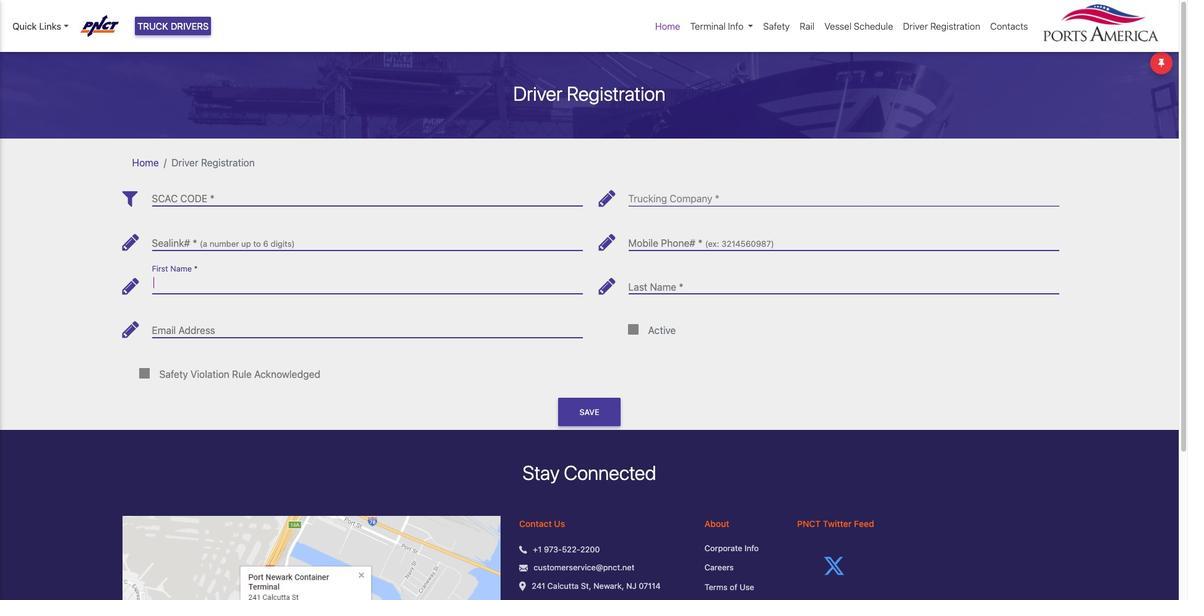 Task type: describe. For each thing, give the bounding box(es) containing it.
save button
[[558, 398, 620, 427]]

save
[[580, 408, 599, 417]]

Last Name * text field
[[628, 272, 1059, 294]]

1 horizontal spatial home link
[[650, 14, 685, 38]]

customerservice@pnct.net
[[534, 563, 634, 573]]

info for terminal info
[[728, 20, 744, 32]]

quick links
[[12, 20, 61, 32]]

use
[[740, 582, 754, 592]]

+1 973-522-2200 link
[[533, 544, 600, 556]]

2200
[[580, 544, 600, 554]]

terms of use
[[705, 582, 754, 592]]

0 vertical spatial registration
[[930, 20, 980, 32]]

1 horizontal spatial registration
[[567, 81, 666, 105]]

0 horizontal spatial driver registration
[[172, 157, 255, 168]]

stay connected
[[523, 461, 656, 485]]

terms
[[705, 582, 728, 592]]

careers
[[705, 563, 734, 573]]

truck drivers
[[137, 20, 209, 32]]

number
[[210, 239, 239, 249]]

terminal info
[[690, 20, 744, 32]]

last name *
[[628, 281, 683, 292]]

nj
[[626, 581, 636, 591]]

truck
[[137, 20, 168, 32]]

terms of use link
[[705, 582, 779, 594]]

+1 973-522-2200
[[533, 544, 600, 554]]

corporate info
[[705, 543, 759, 553]]

company
[[670, 193, 712, 204]]

quick links link
[[12, 19, 69, 33]]

contacts
[[990, 20, 1028, 32]]

rule
[[232, 369, 252, 380]]

first name *
[[152, 264, 198, 273]]

safety for safety
[[763, 20, 790, 32]]

contact
[[519, 518, 552, 529]]

1 vertical spatial driver registration
[[513, 81, 666, 105]]

calcutta
[[547, 581, 579, 591]]

241 calcutta st, newark, nj 07114 link
[[532, 580, 661, 592]]

stay
[[523, 461, 560, 485]]

phone#
[[661, 238, 695, 249]]

973-
[[544, 544, 562, 554]]

schedule
[[854, 20, 893, 32]]

241 calcutta st, newark, nj 07114
[[532, 581, 661, 591]]

sealink# * (a number up to 6 digits)
[[152, 238, 295, 249]]

acknowledged
[[254, 369, 320, 380]]

name for last
[[650, 281, 676, 292]]

corporate
[[705, 543, 742, 553]]

terminal
[[690, 20, 726, 32]]

241
[[532, 581, 545, 591]]

rail link
[[795, 14, 819, 38]]

* for first name *
[[194, 264, 198, 273]]

active
[[648, 325, 676, 336]]

trucking company *
[[628, 193, 719, 204]]

vessel
[[824, 20, 852, 32]]

digits)
[[271, 239, 295, 249]]

quick
[[12, 20, 37, 32]]

pnct twitter feed
[[797, 518, 874, 529]]

corporate info link
[[705, 543, 779, 555]]

0 horizontal spatial home link
[[132, 157, 159, 168]]

safety link
[[758, 14, 795, 38]]

st,
[[581, 581, 591, 591]]

careers link
[[705, 562, 779, 574]]

info for corporate info
[[745, 543, 759, 553]]

First Name * text field
[[152, 272, 583, 294]]

vessel schedule link
[[819, 14, 898, 38]]

Trucking Company * text field
[[628, 184, 1059, 206]]



Task type: locate. For each thing, give the bounding box(es) containing it.
None text field
[[152, 228, 583, 250], [628, 228, 1059, 250], [152, 228, 583, 250], [628, 228, 1059, 250]]

1 vertical spatial registration
[[567, 81, 666, 105]]

1 vertical spatial driver
[[513, 81, 563, 105]]

522-
[[562, 544, 580, 554]]

2 horizontal spatial driver
[[903, 20, 928, 32]]

drivers
[[171, 20, 209, 32]]

safety left rail
[[763, 20, 790, 32]]

1 vertical spatial safety
[[159, 369, 188, 380]]

2 vertical spatial registration
[[201, 157, 255, 168]]

newark,
[[593, 581, 624, 591]]

registration
[[930, 20, 980, 32], [567, 81, 666, 105], [201, 157, 255, 168]]

0 horizontal spatial safety
[[159, 369, 188, 380]]

home link
[[650, 14, 685, 38], [132, 157, 159, 168]]

1 horizontal spatial driver
[[513, 81, 563, 105]]

* for trucking company *
[[715, 193, 719, 204]]

* for scac code *
[[210, 193, 214, 204]]

up
[[241, 239, 251, 249]]

Email Address text field
[[152, 315, 583, 338]]

2 horizontal spatial registration
[[930, 20, 980, 32]]

name right last
[[650, 281, 676, 292]]

0 vertical spatial driver registration
[[903, 20, 980, 32]]

0 horizontal spatial home
[[132, 157, 159, 168]]

* for mobile phone# * (ex: 3214560987)
[[698, 238, 703, 249]]

0 vertical spatial info
[[728, 20, 744, 32]]

links
[[39, 20, 61, 32]]

* left (a
[[193, 238, 197, 249]]

terminal info link
[[685, 14, 758, 38]]

driver
[[903, 20, 928, 32], [513, 81, 563, 105], [172, 157, 198, 168]]

1 horizontal spatial safety
[[763, 20, 790, 32]]

email
[[152, 325, 176, 336]]

truck drivers link
[[135, 17, 211, 36]]

home left terminal
[[655, 20, 680, 32]]

(ex:
[[705, 239, 719, 249]]

safety violation rule acknowledged
[[159, 369, 320, 380]]

0 horizontal spatial info
[[728, 20, 744, 32]]

* right first in the left top of the page
[[194, 264, 198, 273]]

to
[[253, 239, 261, 249]]

last
[[628, 281, 647, 292]]

1 vertical spatial home
[[132, 157, 159, 168]]

scac
[[152, 193, 178, 204]]

6
[[263, 239, 268, 249]]

1 horizontal spatial home
[[655, 20, 680, 32]]

home up scac
[[132, 157, 159, 168]]

email address
[[152, 325, 215, 336]]

info inside corporate info link
[[745, 543, 759, 553]]

1 horizontal spatial info
[[745, 543, 759, 553]]

first
[[152, 264, 168, 273]]

* right "code"
[[210, 193, 214, 204]]

scac code *
[[152, 193, 214, 204]]

0 vertical spatial name
[[170, 264, 192, 273]]

pnct
[[797, 518, 821, 529]]

1 vertical spatial info
[[745, 543, 759, 553]]

info inside terminal info "link"
[[728, 20, 744, 32]]

* left (ex:
[[698, 238, 703, 249]]

info right terminal
[[728, 20, 744, 32]]

0 vertical spatial home link
[[650, 14, 685, 38]]

info
[[728, 20, 744, 32], [745, 543, 759, 553]]

feed
[[854, 518, 874, 529]]

0 vertical spatial safety
[[763, 20, 790, 32]]

SCAC CODE * search field
[[152, 184, 583, 206]]

vessel schedule
[[824, 20, 893, 32]]

name for first
[[170, 264, 192, 273]]

* right last
[[679, 281, 683, 292]]

about
[[705, 518, 729, 529]]

rail
[[800, 20, 815, 32]]

us
[[554, 518, 565, 529]]

home
[[655, 20, 680, 32], [132, 157, 159, 168]]

driver registration
[[903, 20, 980, 32], [513, 81, 666, 105], [172, 157, 255, 168]]

2 horizontal spatial driver registration
[[903, 20, 980, 32]]

driver registration link
[[898, 14, 985, 38]]

name
[[170, 264, 192, 273], [650, 281, 676, 292]]

* right company
[[715, 193, 719, 204]]

info up careers link
[[745, 543, 759, 553]]

customerservice@pnct.net link
[[534, 562, 634, 574]]

0 vertical spatial home
[[655, 20, 680, 32]]

* for last name *
[[679, 281, 683, 292]]

violation
[[191, 369, 229, 380]]

0 horizontal spatial driver
[[172, 157, 198, 168]]

07114
[[639, 581, 661, 591]]

1 horizontal spatial name
[[650, 281, 676, 292]]

0 horizontal spatial name
[[170, 264, 192, 273]]

sealink#
[[152, 238, 190, 249]]

connected
[[564, 461, 656, 485]]

safety
[[763, 20, 790, 32], [159, 369, 188, 380]]

2 vertical spatial driver
[[172, 157, 198, 168]]

3214560987)
[[722, 239, 774, 249]]

contact us
[[519, 518, 565, 529]]

(a
[[200, 239, 207, 249]]

1 vertical spatial name
[[650, 281, 676, 292]]

0 horizontal spatial registration
[[201, 157, 255, 168]]

safety left violation
[[159, 369, 188, 380]]

mobile phone# * (ex: 3214560987)
[[628, 238, 774, 249]]

home link up scac
[[132, 157, 159, 168]]

0 vertical spatial driver
[[903, 20, 928, 32]]

1 horizontal spatial driver registration
[[513, 81, 666, 105]]

of
[[730, 582, 737, 592]]

code
[[180, 193, 207, 204]]

contacts link
[[985, 14, 1033, 38]]

1 vertical spatial home link
[[132, 157, 159, 168]]

trucking
[[628, 193, 667, 204]]

*
[[210, 193, 214, 204], [715, 193, 719, 204], [193, 238, 197, 249], [698, 238, 703, 249], [194, 264, 198, 273], [679, 281, 683, 292]]

mobile
[[628, 238, 658, 249]]

address
[[178, 325, 215, 336]]

name right first in the left top of the page
[[170, 264, 192, 273]]

twitter
[[823, 518, 852, 529]]

+1
[[533, 544, 542, 554]]

safety for safety violation rule acknowledged
[[159, 369, 188, 380]]

2 vertical spatial driver registration
[[172, 157, 255, 168]]

home link left terminal
[[650, 14, 685, 38]]



Task type: vqa. For each thing, say whether or not it's contained in the screenshot.
SAFETY
yes



